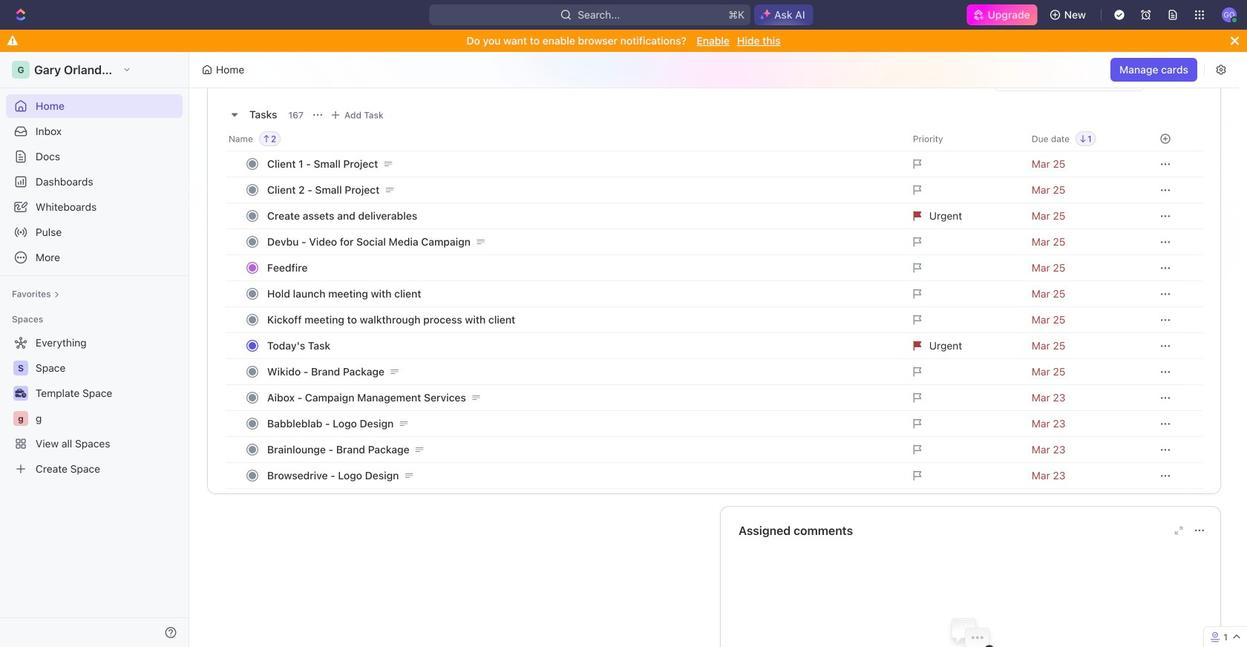 Task type: describe. For each thing, give the bounding box(es) containing it.
business time image
[[15, 389, 26, 398]]

tree inside sidebar navigation
[[6, 331, 183, 481]]

gary orlando's workspace, , element
[[12, 61, 30, 79]]

g, , element
[[13, 411, 28, 426]]



Task type: vqa. For each thing, say whether or not it's contained in the screenshot.
tree within Sidebar NAVIGATION
yes



Task type: locate. For each thing, give the bounding box(es) containing it.
sidebar navigation
[[0, 52, 192, 648]]

space, , element
[[13, 361, 28, 376]]

tree
[[6, 331, 183, 481]]



